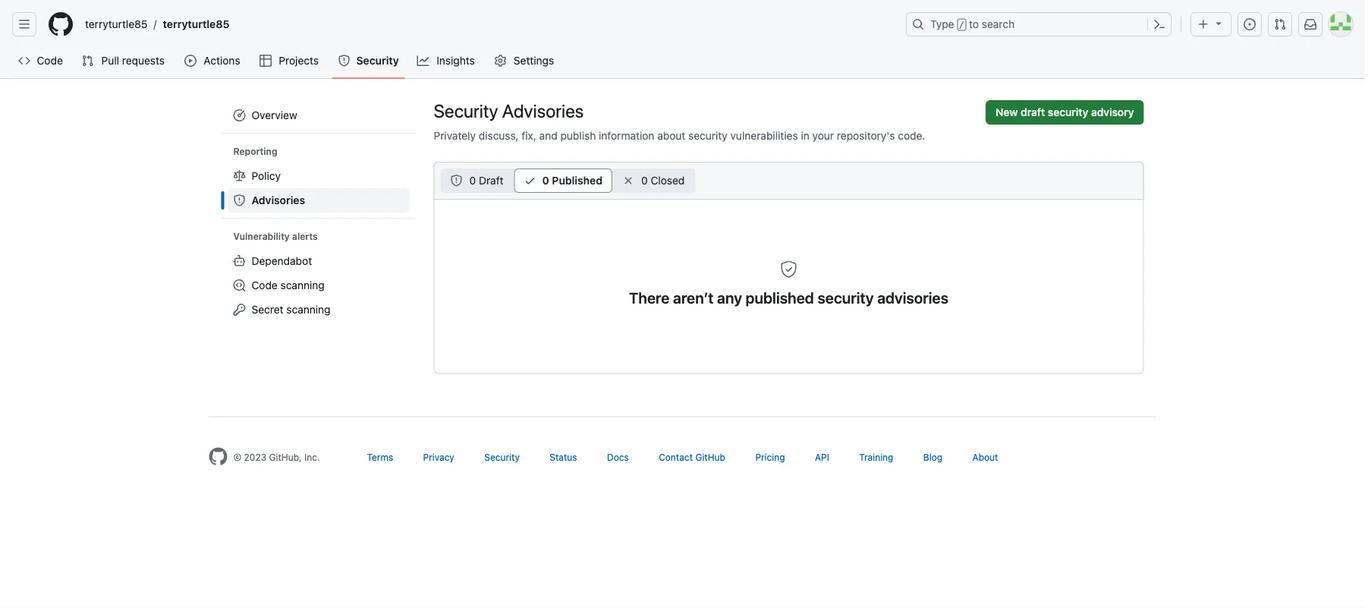 Task type: locate. For each thing, give the bounding box(es) containing it.
x image
[[622, 175, 635, 187]]

0 vertical spatial code
[[37, 54, 63, 67]]

status link
[[550, 452, 577, 463]]

scanning down code scanning link
[[286, 303, 331, 316]]

security link
[[332, 49, 405, 72], [485, 452, 520, 463]]

security up privately
[[434, 100, 498, 121]]

terms link
[[367, 452, 393, 463]]

security left status
[[485, 452, 520, 463]]

terryturtle85 link
[[79, 12, 154, 36], [157, 12, 236, 36]]

/ up requests
[[154, 18, 157, 30]]

advisories down "policy"
[[252, 194, 305, 206]]

/
[[154, 18, 157, 30], [959, 20, 965, 30]]

1 horizontal spatial shield image
[[451, 175, 463, 187]]

vulnerability
[[233, 231, 290, 242]]

scanning up secret scanning
[[281, 279, 325, 291]]

0 horizontal spatial shield image
[[233, 194, 246, 206]]

privately
[[434, 129, 476, 142]]

1 vertical spatial scanning
[[286, 303, 331, 316]]

published
[[552, 174, 603, 187]]

notifications image
[[1305, 18, 1317, 30]]

0 horizontal spatial security
[[689, 129, 728, 142]]

git pull request image left pull
[[81, 55, 94, 67]]

there
[[629, 289, 670, 307]]

0 closed link
[[616, 172, 692, 189]]

shield image down law icon on the left of the page
[[233, 194, 246, 206]]

0 horizontal spatial advisories
[[252, 194, 305, 206]]

code scanning link
[[227, 273, 410, 298]]

table image
[[260, 55, 272, 67]]

0 right x icon on the left of page
[[642, 174, 648, 187]]

scanning
[[281, 279, 325, 291], [286, 303, 331, 316]]

about
[[973, 452, 999, 463]]

command palette image
[[1154, 18, 1166, 30]]

1 horizontal spatial terryturtle85
[[163, 18, 230, 30]]

0 left "draft"
[[470, 174, 476, 187]]

0 horizontal spatial terryturtle85
[[85, 18, 148, 30]]

0 for 0 draft
[[470, 174, 476, 187]]

shield check image
[[780, 260, 798, 279]]

0 draft
[[470, 174, 504, 187]]

0 vertical spatial shield image
[[451, 175, 463, 187]]

new draft security advisory
[[996, 106, 1135, 118]]

security link left status
[[485, 452, 520, 463]]

advisory
[[1092, 106, 1135, 118]]

/ left "to"
[[959, 20, 965, 30]]

1 terryturtle85 from the left
[[85, 18, 148, 30]]

security inside security advisories privately discuss, fix, and publish information about security vulnerabilities in your repository's code.
[[434, 100, 498, 121]]

git pull request image
[[1275, 18, 1287, 30], [81, 55, 94, 67]]

code right code icon
[[37, 54, 63, 67]]

pull requests link
[[75, 49, 172, 72]]

0 horizontal spatial 0
[[470, 174, 476, 187]]

vulnerabilities
[[731, 129, 798, 142]]

1 horizontal spatial terryturtle85 link
[[157, 12, 236, 36]]

shield image
[[451, 175, 463, 187], [233, 194, 246, 206]]

your
[[813, 129, 834, 142]]

to
[[969, 18, 979, 30]]

1 horizontal spatial 0
[[543, 174, 549, 187]]

2 vertical spatial security
[[818, 289, 874, 307]]

dependabot link
[[227, 249, 410, 273]]

fix,
[[522, 129, 537, 142]]

closed
[[651, 174, 685, 187]]

0 vertical spatial list
[[79, 12, 897, 36]]

security right the about
[[689, 129, 728, 142]]

docs link
[[607, 452, 629, 463]]

shield image left 0 draft
[[451, 175, 463, 187]]

check image
[[524, 175, 536, 187]]

scanning inside code scanning link
[[281, 279, 325, 291]]

homepage image
[[209, 448, 227, 466]]

2 terryturtle85 from the left
[[163, 18, 230, 30]]

training
[[860, 452, 894, 463]]

security right shield image
[[356, 54, 399, 67]]

/ inside terryturtle85 / terryturtle85
[[154, 18, 157, 30]]

and
[[539, 129, 558, 142]]

pull requests
[[101, 54, 165, 67]]

in
[[801, 129, 810, 142]]

policy link
[[227, 164, 410, 188]]

0 vertical spatial scanning
[[281, 279, 325, 291]]

0
[[470, 174, 476, 187], [543, 174, 549, 187], [642, 174, 648, 187]]

advisories up and
[[502, 100, 584, 121]]

reporting
[[233, 146, 277, 157]]

security
[[356, 54, 399, 67], [434, 100, 498, 121], [485, 452, 520, 463]]

1 horizontal spatial git pull request image
[[1275, 18, 1287, 30]]

2 0 from the left
[[543, 174, 549, 187]]

projects link
[[253, 49, 326, 72]]

insights
[[437, 54, 475, 67]]

1 vertical spatial security
[[689, 129, 728, 142]]

shield image inside advisories link
[[233, 194, 246, 206]]

insights link
[[411, 49, 482, 72]]

status
[[550, 452, 577, 463]]

privacy
[[423, 452, 455, 463]]

0 horizontal spatial code
[[37, 54, 63, 67]]

terryturtle85 up 'play' icon on the left of the page
[[163, 18, 230, 30]]

1 horizontal spatial code
[[252, 279, 278, 291]]

1 vertical spatial code
[[252, 279, 278, 291]]

plus image
[[1198, 18, 1210, 30]]

shield image
[[338, 55, 350, 67]]

2 horizontal spatial security
[[1048, 106, 1089, 118]]

code inside vulnerability alerts element
[[252, 279, 278, 291]]

3 0 from the left
[[642, 174, 648, 187]]

any
[[717, 289, 742, 307]]

advisories link
[[227, 188, 410, 213]]

projects
[[279, 54, 319, 67]]

1 0 from the left
[[470, 174, 476, 187]]

1 vertical spatial security
[[434, 100, 498, 121]]

graph image
[[417, 55, 429, 67]]

terryturtle85 / terryturtle85
[[85, 18, 230, 30]]

sort advisories list
[[441, 169, 696, 193]]

1 vertical spatial shield image
[[233, 194, 246, 206]]

there aren't any published security advisories
[[629, 289, 949, 307]]

git pull request image right "issue opened" image
[[1275, 18, 1287, 30]]

shield image for 0 draft
[[451, 175, 463, 187]]

scanning inside the secret scanning link
[[286, 303, 331, 316]]

terryturtle85
[[85, 18, 148, 30], [163, 18, 230, 30]]

0 horizontal spatial git pull request image
[[81, 55, 94, 67]]

security right published
[[818, 289, 874, 307]]

1 horizontal spatial /
[[959, 20, 965, 30]]

security link left "graph" icon
[[332, 49, 405, 72]]

code up secret at left
[[252, 279, 278, 291]]

0 vertical spatial security
[[1048, 106, 1089, 118]]

1 vertical spatial git pull request image
[[81, 55, 94, 67]]

0 right check image
[[543, 174, 549, 187]]

shield image inside the 0 draft link
[[451, 175, 463, 187]]

pricing
[[756, 452, 785, 463]]

/ inside type / to search
[[959, 20, 965, 30]]

1 vertical spatial advisories
[[252, 194, 305, 206]]

1 horizontal spatial advisories
[[502, 100, 584, 121]]

terryturtle85 link up 'play' icon on the left of the page
[[157, 12, 236, 36]]

list
[[79, 12, 897, 36], [221, 97, 416, 328]]

search
[[982, 18, 1015, 30]]

security right draft
[[1048, 106, 1089, 118]]

0 for 0 closed
[[642, 174, 648, 187]]

1 vertical spatial security link
[[485, 452, 520, 463]]

0 vertical spatial security
[[356, 54, 399, 67]]

0 horizontal spatial terryturtle85 link
[[79, 12, 154, 36]]

0 draft link
[[444, 172, 511, 189]]

security
[[1048, 106, 1089, 118], [689, 129, 728, 142], [818, 289, 874, 307]]

list containing overview
[[221, 97, 416, 328]]

0 vertical spatial security link
[[332, 49, 405, 72]]

pricing link
[[756, 452, 785, 463]]

1 horizontal spatial security
[[818, 289, 874, 307]]

terryturtle85 up pull
[[85, 18, 148, 30]]

code
[[37, 54, 63, 67], [252, 279, 278, 291]]

issue opened image
[[1244, 18, 1256, 30]]

0 horizontal spatial /
[[154, 18, 157, 30]]

docs
[[607, 452, 629, 463]]

security advisories privately discuss, fix, and publish information about security vulnerabilities in your repository's code.
[[434, 100, 926, 142]]

0 published link
[[518, 172, 609, 189]]

terryturtle85 link up pull
[[79, 12, 154, 36]]

new
[[996, 106, 1018, 118]]

2 horizontal spatial 0
[[642, 174, 648, 187]]

1 vertical spatial list
[[221, 97, 416, 328]]

code for code
[[37, 54, 63, 67]]

0 vertical spatial advisories
[[502, 100, 584, 121]]



Task type: vqa. For each thing, say whether or not it's contained in the screenshot.
List
yes



Task type: describe. For each thing, give the bounding box(es) containing it.
contact github
[[659, 452, 726, 463]]

code scanning
[[252, 279, 325, 291]]

about
[[658, 129, 686, 142]]

terms
[[367, 452, 393, 463]]

code.
[[898, 129, 926, 142]]

2023
[[244, 452, 267, 463]]

alerts
[[292, 231, 318, 242]]

©
[[233, 452, 242, 463]]

security inside security advisories privately discuss, fix, and publish information about security vulnerabilities in your repository's code.
[[689, 129, 728, 142]]

code image
[[18, 55, 30, 67]]

0 horizontal spatial security link
[[332, 49, 405, 72]]

aren't
[[673, 289, 714, 307]]

dependabot
[[252, 255, 312, 267]]

actions
[[204, 54, 240, 67]]

meter image
[[233, 109, 246, 121]]

vulnerability alerts element
[[227, 249, 410, 322]]

actions link
[[178, 49, 247, 72]]

advisories inside security advisories privately discuss, fix, and publish information about security vulnerabilities in your repository's code.
[[502, 100, 584, 121]]

code for code scanning
[[252, 279, 278, 291]]

law image
[[233, 170, 246, 182]]

github,
[[269, 452, 302, 463]]

triangle down image
[[1213, 17, 1225, 29]]

/ for terryturtle85
[[154, 18, 157, 30]]

settings link
[[488, 49, 562, 72]]

secret
[[252, 303, 284, 316]]

1 horizontal spatial security link
[[485, 452, 520, 463]]

draft
[[479, 174, 504, 187]]

api link
[[815, 452, 830, 463]]

secret scanning link
[[227, 298, 410, 322]]

code link
[[12, 49, 69, 72]]

0 vertical spatial git pull request image
[[1275, 18, 1287, 30]]

overview link
[[227, 103, 410, 128]]

shield image for advisories
[[233, 194, 246, 206]]

2 vertical spatial security
[[485, 452, 520, 463]]

about link
[[973, 452, 999, 463]]

advisories
[[878, 289, 949, 307]]

2 terryturtle85 link from the left
[[157, 12, 236, 36]]

inc.
[[304, 452, 320, 463]]

blog link
[[924, 452, 943, 463]]

type
[[931, 18, 955, 30]]

gear image
[[494, 55, 507, 67]]

0 published
[[543, 174, 603, 187]]

information
[[599, 129, 655, 142]]

type / to search
[[931, 18, 1015, 30]]

scanning for code scanning
[[281, 279, 325, 291]]

published
[[746, 289, 814, 307]]

homepage image
[[49, 12, 73, 36]]

advisories inside reporting element
[[252, 194, 305, 206]]

settings
[[514, 54, 554, 67]]

requests
[[122, 54, 165, 67]]

contact
[[659, 452, 693, 463]]

repository's
[[837, 129, 895, 142]]

draft
[[1021, 106, 1046, 118]]

1 terryturtle85 link from the left
[[79, 12, 154, 36]]

api
[[815, 452, 830, 463]]

/ for type
[[959, 20, 965, 30]]

contact github link
[[659, 452, 726, 463]]

list containing terryturtle85 / terryturtle85
[[79, 12, 897, 36]]

play image
[[185, 55, 197, 67]]

© 2023 github, inc.
[[233, 452, 320, 463]]

secret scanning
[[252, 303, 331, 316]]

reporting element
[[227, 164, 410, 213]]

dependabot image
[[233, 255, 246, 267]]

0 for 0 published
[[543, 174, 549, 187]]

policy
[[252, 170, 281, 182]]

training link
[[860, 452, 894, 463]]

github
[[696, 452, 726, 463]]

vulnerability alerts
[[233, 231, 318, 242]]

privacy link
[[423, 452, 455, 463]]

0 closed
[[642, 174, 685, 187]]

new draft security advisory link
[[986, 100, 1144, 124]]

pull
[[101, 54, 119, 67]]

discuss,
[[479, 129, 519, 142]]

git pull request image inside the pull requests link
[[81, 55, 94, 67]]

key image
[[233, 304, 246, 316]]

blog
[[924, 452, 943, 463]]

publish
[[561, 129, 596, 142]]

overview
[[252, 109, 297, 121]]

scanning for secret scanning
[[286, 303, 331, 316]]

codescan image
[[233, 279, 246, 291]]



